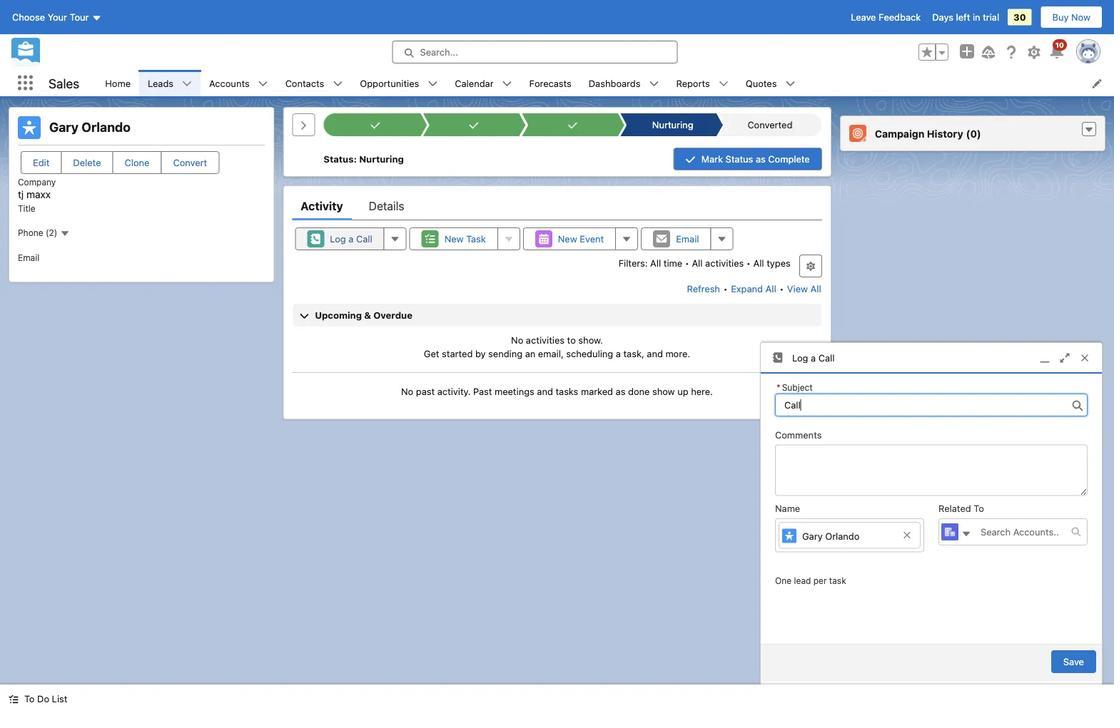 Task type: locate. For each thing, give the bounding box(es) containing it.
text default image inside log a call dialog
[[1072, 528, 1082, 538]]

0 vertical spatial no
[[511, 335, 523, 346]]

0 vertical spatial activities
[[705, 258, 744, 268]]

• up expand
[[747, 258, 751, 268]]

0 horizontal spatial gary orlando
[[49, 120, 131, 135]]

view all link
[[787, 278, 822, 301]]

forecasts link
[[521, 70, 580, 96]]

new left task
[[445, 234, 464, 244]]

to
[[567, 335, 576, 346]]

2 horizontal spatial a
[[811, 353, 816, 363]]

0 horizontal spatial no
[[401, 386, 414, 397]]

0 vertical spatial nurturing
[[652, 120, 694, 130]]

quotes list item
[[737, 70, 804, 96]]

home link
[[97, 70, 139, 96]]

1 horizontal spatial and
[[647, 349, 663, 359]]

lead image
[[18, 116, 41, 139]]

text default image inside 'leads' list item
[[182, 79, 192, 89]]

1 horizontal spatial call
[[819, 353, 835, 363]]

new inside "button"
[[558, 234, 577, 244]]

new for new event
[[558, 234, 577, 244]]

nurturing inside "nurturing" link
[[652, 120, 694, 130]]

accounts link
[[201, 70, 258, 96]]

•
[[685, 258, 689, 268], [747, 258, 751, 268], [724, 284, 728, 294], [780, 284, 784, 294]]

dashboards list item
[[580, 70, 668, 96]]

1 vertical spatial gary
[[802, 531, 823, 542]]

0 horizontal spatial orlando
[[82, 120, 131, 135]]

no
[[511, 335, 523, 346], [401, 386, 414, 397]]

status up activity
[[324, 154, 354, 165]]

log down the activity link
[[330, 234, 346, 244]]

trial
[[983, 12, 1000, 22]]

0 vertical spatial to
[[974, 504, 984, 514]]

log a call up subject
[[792, 353, 835, 363]]

a inside button
[[349, 234, 354, 244]]

a inside no activities to show. get started by sending an email, scheduling a task, and more.
[[616, 349, 621, 359]]

1 horizontal spatial log a call
[[792, 353, 835, 363]]

call inside button
[[356, 234, 372, 244]]

all right expand
[[766, 284, 776, 294]]

nurturing right :
[[359, 154, 404, 165]]

0 vertical spatial email
[[676, 234, 699, 244]]

0 vertical spatial gary orlando
[[49, 120, 131, 135]]

1 vertical spatial and
[[537, 386, 553, 397]]

gary orlando up delete
[[49, 120, 131, 135]]

calendar list item
[[446, 70, 521, 96]]

2 status from the left
[[726, 154, 753, 165]]

new event
[[558, 234, 604, 244]]

buy now
[[1053, 12, 1091, 22]]

new left event
[[558, 234, 577, 244]]

0 vertical spatial call
[[356, 234, 372, 244]]

subject
[[782, 383, 813, 393]]

here.
[[691, 386, 713, 397]]

log up subject
[[792, 353, 808, 363]]

left
[[956, 12, 970, 22]]

0 horizontal spatial gary
[[49, 120, 79, 135]]

1 horizontal spatial email
[[676, 234, 699, 244]]

email up time
[[676, 234, 699, 244]]

related to
[[939, 504, 984, 514]]

activities
[[705, 258, 744, 268], [526, 335, 565, 346]]

activities inside no activities to show. get started by sending an email, scheduling a task, and more.
[[526, 335, 565, 346]]

dashboards link
[[580, 70, 649, 96]]

upcoming & overdue button
[[293, 304, 821, 327]]

text default image for dashboards
[[649, 79, 659, 89]]

new for new task
[[445, 234, 464, 244]]

0 horizontal spatial new
[[445, 234, 464, 244]]

log a call inside dialog
[[792, 353, 835, 363]]

0 vertical spatial as
[[756, 154, 766, 165]]

to do list button
[[0, 685, 76, 714]]

lead
[[794, 577, 811, 587]]

text default image inside phone (2) dropdown button
[[60, 229, 70, 239]]

2 new from the left
[[558, 234, 577, 244]]

0 horizontal spatial a
[[349, 234, 354, 244]]

0 horizontal spatial email
[[18, 253, 39, 263]]

*
[[777, 383, 781, 393]]

0 horizontal spatial status
[[324, 154, 354, 165]]

and left tasks
[[537, 386, 553, 397]]

as left complete
[[756, 154, 766, 165]]

text default image inside 'dashboards' list item
[[649, 79, 659, 89]]

task
[[829, 577, 846, 587]]

email button
[[641, 228, 711, 251]]

gary
[[49, 120, 79, 135], [802, 531, 823, 542]]

call
[[356, 234, 372, 244], [819, 353, 835, 363]]

0 horizontal spatial as
[[616, 386, 626, 397]]

text default image for contacts
[[333, 79, 343, 89]]

as left done
[[616, 386, 626, 397]]

upcoming
[[315, 310, 362, 321]]

past
[[473, 386, 492, 397]]

1 vertical spatial log a call
[[792, 353, 835, 363]]

orlando
[[82, 120, 131, 135], [825, 531, 860, 542]]

no left past
[[401, 386, 414, 397]]

choose your tour
[[12, 12, 89, 22]]

convert
[[173, 157, 207, 168]]

0 vertical spatial orlando
[[82, 120, 131, 135]]

search... button
[[392, 41, 678, 64]]

accounts list item
[[201, 70, 277, 96]]

1 horizontal spatial new
[[558, 234, 577, 244]]

all
[[650, 258, 661, 268], [692, 258, 703, 268], [753, 258, 764, 268], [766, 284, 776, 294], [811, 284, 821, 294]]

mark
[[702, 154, 723, 165]]

activities up email,
[[526, 335, 565, 346]]

leads list item
[[139, 70, 201, 96]]

1 new from the left
[[445, 234, 464, 244]]

save button
[[1051, 651, 1096, 674]]

log a call inside button
[[330, 234, 372, 244]]

leave
[[851, 12, 876, 22]]

0 vertical spatial log
[[330, 234, 346, 244]]

group
[[919, 44, 949, 61]]

all left types
[[753, 258, 764, 268]]

choose
[[12, 12, 45, 22]]

gary orlando inside log a call dialog
[[802, 531, 860, 542]]

0 vertical spatial and
[[647, 349, 663, 359]]

feedback
[[879, 12, 921, 22]]

text default image inside to do list button
[[9, 695, 19, 705]]

1 vertical spatial to
[[24, 694, 35, 705]]

gary right lead image
[[49, 120, 79, 135]]

1 vertical spatial activities
[[526, 335, 565, 346]]

1 vertical spatial log
[[792, 353, 808, 363]]

0 horizontal spatial call
[[356, 234, 372, 244]]

email down phone at top left
[[18, 253, 39, 263]]

1 horizontal spatial a
[[616, 349, 621, 359]]

text default image inside contacts list item
[[333, 79, 343, 89]]

list
[[97, 70, 1114, 96]]

1 horizontal spatial orlando
[[825, 531, 860, 542]]

no for activities
[[511, 335, 523, 346]]

1 vertical spatial gary orlando
[[802, 531, 860, 542]]

1 vertical spatial as
[[616, 386, 626, 397]]

to left do
[[24, 694, 35, 705]]

and right task,
[[647, 349, 663, 359]]

phone (2) button
[[18, 228, 70, 239]]

nurturing down reports
[[652, 120, 694, 130]]

0 horizontal spatial to
[[24, 694, 35, 705]]

1 horizontal spatial log
[[792, 353, 808, 363]]

gary up one lead per task
[[802, 531, 823, 542]]

None text field
[[775, 394, 1088, 417]]

1 horizontal spatial gary
[[802, 531, 823, 542]]

tj
[[18, 188, 24, 200]]

scheduling
[[566, 349, 613, 359]]

expand
[[731, 284, 763, 294]]

0 horizontal spatial log
[[330, 234, 346, 244]]

no inside no activities to show. get started by sending an email, scheduling a task, and more.
[[511, 335, 523, 346]]

all right view
[[811, 284, 821, 294]]

edit
[[33, 157, 50, 168]]

log a call down the activity link
[[330, 234, 372, 244]]

your
[[48, 12, 67, 22]]

sending
[[488, 349, 523, 359]]

1 vertical spatial no
[[401, 386, 414, 397]]

1 vertical spatial orlando
[[825, 531, 860, 542]]

tab list
[[292, 192, 822, 221]]

* subject
[[777, 383, 813, 393]]

1 vertical spatial call
[[819, 353, 835, 363]]

1 horizontal spatial no
[[511, 335, 523, 346]]

text default image
[[182, 79, 192, 89], [258, 79, 268, 89], [502, 79, 512, 89], [719, 79, 729, 89], [786, 79, 796, 89], [1084, 125, 1094, 135], [60, 229, 70, 239], [962, 530, 972, 540]]

0 vertical spatial gary
[[49, 120, 79, 135]]

0 horizontal spatial and
[[537, 386, 553, 397]]

orlando up the "task"
[[825, 531, 860, 542]]

1 horizontal spatial as
[[756, 154, 766, 165]]

contacts
[[285, 78, 324, 89]]

activity link
[[301, 192, 343, 221]]

• right time
[[685, 258, 689, 268]]

0 horizontal spatial log a call
[[330, 234, 372, 244]]

text default image
[[333, 79, 343, 89], [428, 79, 438, 89], [649, 79, 659, 89], [1072, 528, 1082, 538], [9, 695, 19, 705]]

Related To text field
[[972, 520, 1072, 545]]

converted link
[[726, 114, 815, 136]]

contacts link
[[277, 70, 333, 96]]

1 horizontal spatial to
[[974, 504, 984, 514]]

activities up refresh button
[[705, 258, 744, 268]]

accounts
[[209, 78, 250, 89]]

activity
[[301, 200, 343, 213]]

1 vertical spatial nurturing
[[359, 154, 404, 165]]

no up sending
[[511, 335, 523, 346]]

details link
[[369, 192, 404, 221]]

show
[[652, 386, 675, 397]]

gary orlando up the "task"
[[802, 531, 860, 542]]

to right related
[[974, 504, 984, 514]]

Comments text field
[[775, 445, 1088, 497]]

and inside no activities to show. get started by sending an email, scheduling a task, and more.
[[647, 349, 663, 359]]

orlando up delete button
[[82, 120, 131, 135]]

1 horizontal spatial status
[[726, 154, 753, 165]]

opportunities link
[[351, 70, 428, 96]]

email
[[676, 234, 699, 244], [18, 253, 39, 263]]

1 horizontal spatial gary orlando
[[802, 531, 860, 542]]

0 vertical spatial log a call
[[330, 234, 372, 244]]

&
[[364, 310, 371, 321]]

new
[[445, 234, 464, 244], [558, 234, 577, 244]]

status
[[324, 154, 354, 165], [726, 154, 753, 165]]

phone (2)
[[18, 228, 60, 238]]

leads
[[148, 78, 174, 89]]

forecasts
[[529, 78, 572, 89]]

do
[[37, 694, 49, 705]]

maxx
[[26, 188, 51, 200]]

• left view
[[780, 284, 784, 294]]

1 vertical spatial email
[[18, 253, 39, 263]]

now
[[1072, 12, 1091, 22]]

0 horizontal spatial nurturing
[[359, 154, 404, 165]]

new event button
[[523, 228, 616, 251]]

call inside dialog
[[819, 353, 835, 363]]

0 horizontal spatial activities
[[526, 335, 565, 346]]

status right the mark
[[726, 154, 753, 165]]

related
[[939, 504, 971, 514]]

new inside button
[[445, 234, 464, 244]]

1 horizontal spatial activities
[[705, 258, 744, 268]]

1 horizontal spatial nurturing
[[652, 120, 694, 130]]

text default image inside opportunities list item
[[428, 79, 438, 89]]



Task type: describe. For each thing, give the bounding box(es) containing it.
leave feedback link
[[851, 12, 921, 22]]

save
[[1064, 657, 1084, 668]]

convert button
[[161, 151, 219, 174]]

campaign history (0)
[[875, 128, 981, 139]]

nurturing link
[[627, 114, 716, 136]]

(0)
[[966, 128, 981, 139]]

buy
[[1053, 12, 1069, 22]]

reports list item
[[668, 70, 737, 96]]

clone
[[125, 157, 150, 168]]

delete
[[73, 157, 101, 168]]

per
[[814, 577, 827, 587]]

no activities to show. get started by sending an email, scheduling a task, and more.
[[424, 335, 690, 359]]

home
[[105, 78, 131, 89]]

mark status as complete
[[702, 154, 810, 165]]

as inside 'button'
[[756, 154, 766, 165]]

filters: all time • all activities • all types
[[619, 258, 791, 268]]

no for past
[[401, 386, 414, 397]]

past
[[416, 386, 435, 397]]

comments
[[775, 430, 822, 441]]

no past activity. past meetings and tasks marked as done show up here.
[[401, 386, 713, 397]]

an
[[525, 349, 536, 359]]

tour
[[70, 12, 89, 22]]

days left in trial
[[932, 12, 1000, 22]]

view
[[787, 284, 808, 294]]

time
[[664, 258, 683, 268]]

show.
[[579, 335, 603, 346]]

campaign
[[875, 128, 925, 139]]

(2)
[[46, 228, 57, 238]]

done
[[628, 386, 650, 397]]

text default image inside calendar 'list item'
[[502, 79, 512, 89]]

more.
[[666, 349, 690, 359]]

accounts image
[[942, 524, 959, 541]]

filters:
[[619, 258, 648, 268]]

text default image inside the reports list item
[[719, 79, 729, 89]]

activity.
[[437, 386, 471, 397]]

reports
[[676, 78, 710, 89]]

mark status as complete button
[[674, 148, 822, 171]]

get
[[424, 349, 439, 359]]

sales
[[49, 75, 79, 91]]

upcoming & overdue
[[315, 310, 413, 321]]

new task
[[445, 234, 486, 244]]

one lead per task
[[775, 577, 846, 587]]

10
[[1056, 41, 1064, 49]]

tab list containing activity
[[292, 192, 822, 221]]

refresh • expand all • view all
[[687, 284, 821, 294]]

quotes
[[746, 78, 777, 89]]

meetings
[[495, 386, 535, 397]]

details
[[369, 200, 404, 213]]

email,
[[538, 349, 564, 359]]

phone
[[18, 228, 43, 238]]

quotes link
[[737, 70, 786, 96]]

status inside 'button'
[[726, 154, 753, 165]]

• left expand
[[724, 284, 728, 294]]

leave feedback
[[851, 12, 921, 22]]

all right time
[[692, 258, 703, 268]]

by
[[475, 349, 486, 359]]

expand all button
[[730, 278, 777, 301]]

calendar
[[455, 78, 494, 89]]

complete
[[768, 154, 810, 165]]

new task button
[[410, 228, 498, 251]]

types
[[767, 258, 791, 268]]

to inside button
[[24, 694, 35, 705]]

calendar link
[[446, 70, 502, 96]]

reports link
[[668, 70, 719, 96]]

to do list
[[24, 694, 67, 705]]

list containing home
[[97, 70, 1114, 96]]

orlando inside log a call dialog
[[825, 531, 860, 542]]

a inside dialog
[[811, 353, 816, 363]]

task,
[[624, 349, 644, 359]]

event
[[580, 234, 604, 244]]

list
[[52, 694, 67, 705]]

:
[[354, 154, 357, 165]]

edit button
[[21, 151, 62, 174]]

text default image for opportunities
[[428, 79, 438, 89]]

1 status from the left
[[324, 154, 354, 165]]

buy now button
[[1040, 6, 1103, 29]]

log inside dialog
[[792, 353, 808, 363]]

all left time
[[650, 258, 661, 268]]

converted
[[748, 120, 793, 130]]

log a call dialog
[[760, 343, 1103, 685]]

10 button
[[1049, 39, 1067, 61]]

title
[[18, 203, 35, 213]]

delete button
[[61, 151, 113, 174]]

tasks
[[556, 386, 578, 397]]

days
[[932, 12, 954, 22]]

text default image inside the quotes list item
[[786, 79, 796, 89]]

gary inside log a call dialog
[[802, 531, 823, 542]]

path options list box
[[324, 114, 822, 136]]

up
[[678, 386, 689, 397]]

text default image inside accounts list item
[[258, 79, 268, 89]]

one
[[775, 577, 792, 587]]

log inside button
[[330, 234, 346, 244]]

gary orlando link
[[779, 523, 921, 549]]

leads link
[[139, 70, 182, 96]]

dashboards
[[589, 78, 641, 89]]

contacts list item
[[277, 70, 351, 96]]

choose your tour button
[[11, 6, 102, 29]]

to inside log a call dialog
[[974, 504, 984, 514]]

30
[[1014, 12, 1026, 22]]

email inside button
[[676, 234, 699, 244]]

status : nurturing
[[324, 154, 404, 165]]

opportunities list item
[[351, 70, 446, 96]]

started
[[442, 349, 473, 359]]



Task type: vqa. For each thing, say whether or not it's contained in the screenshot.
"New" to the right
yes



